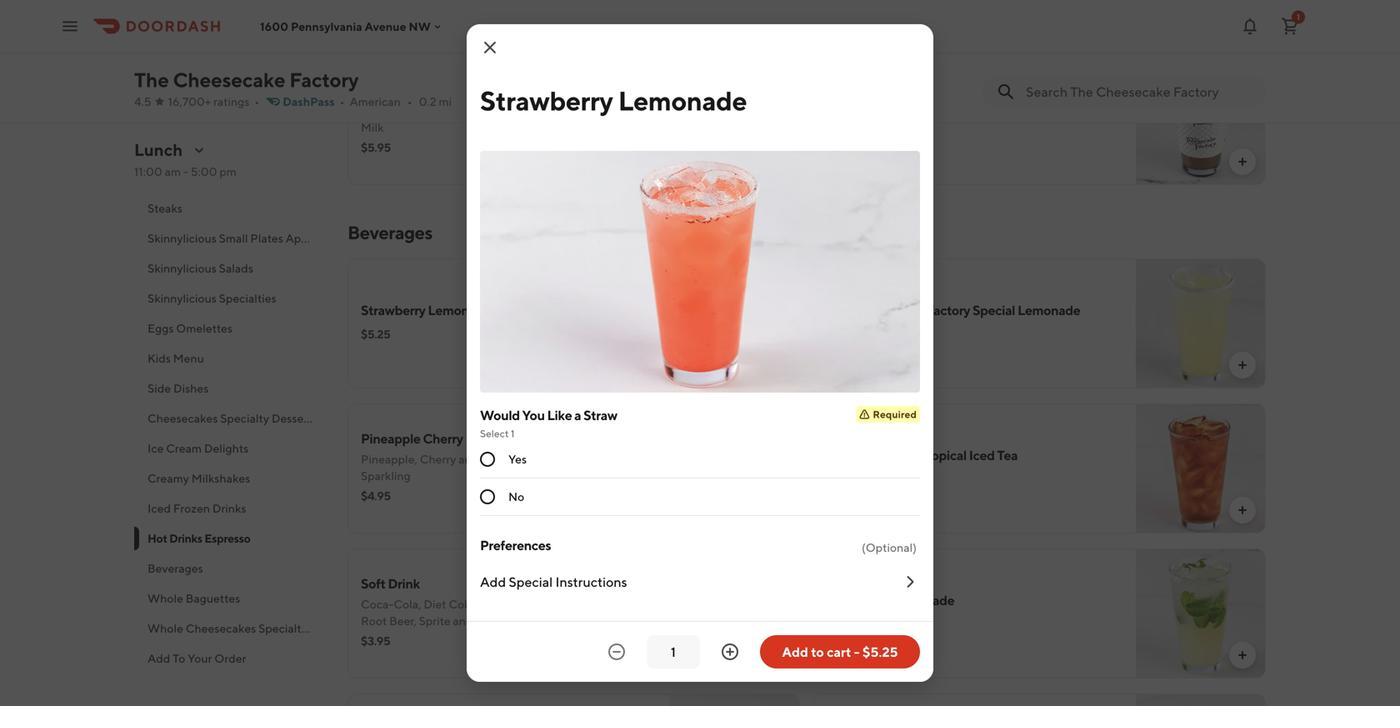 Task type: vqa. For each thing, say whether or not it's contained in the screenshot.
$5.25 related to $5.25
yes



Task type: describe. For each thing, give the bounding box(es) containing it.
cheesecake for the cheesecake factory special lemonade
[[852, 302, 924, 318]]

small
[[219, 231, 248, 245]]

$3.95 inside soft drink coca-cola, diet coke, coca-cola® zero sugar, barq's root beer, sprite and dr. pepper $3.95
[[361, 634, 390, 648]]

zero
[[553, 597, 577, 611]]

1 button
[[1274, 10, 1307, 43]]

chocolate
[[898, 99, 959, 115]]

1 vertical spatial cherry
[[420, 452, 456, 466]]

dashpass
[[283, 95, 335, 108]]

factory up "86% (22)"
[[926, 302, 970, 318]]

eggs omelettes button
[[134, 313, 328, 343]]

drinks inside the iced frozen drinks 'button'
[[212, 501, 246, 515]]

ice cream delights
[[148, 441, 249, 455]]

cola®
[[515, 597, 550, 611]]

cola,
[[394, 597, 421, 611]]

skinnylicious specialties button
[[134, 283, 328, 313]]

skinnylicious for skinnylicious salads
[[148, 261, 217, 275]]

lunch
[[134, 140, 183, 160]]

creamy milkshakes button
[[134, 463, 328, 493]]

kids
[[148, 351, 171, 365]]

you
[[522, 407, 545, 423]]

add to your order
[[148, 651, 246, 665]]

dishes
[[173, 381, 209, 395]]

beverages inside button
[[148, 561, 203, 575]]

1 items, open order cart image
[[1280, 16, 1300, 36]]

instructions
[[556, 574, 627, 590]]

91%
[[883, 472, 903, 486]]

soft
[[361, 576, 386, 591]]

0 vertical spatial -
[[183, 165, 188, 178]]

dr.
[[475, 614, 490, 628]]

menu
[[173, 351, 204, 365]]

add item to cart image for strawberry lemonade
[[770, 358, 784, 372]]

skinnylicious salads button
[[134, 253, 328, 283]]

add for add to cart - $5.25
[[782, 644, 808, 660]]

add to your order button
[[134, 644, 328, 674]]

sprite
[[419, 614, 451, 628]]

double espresso image
[[1136, 0, 1266, 40]]

cucumber
[[827, 592, 889, 608]]

increase quantity by 1 image
[[720, 642, 740, 662]]

your
[[188, 651, 212, 665]]

a
[[574, 407, 581, 423]]

the cheesecake factory special lemonade image
[[1136, 258, 1266, 388]]

american
[[350, 95, 401, 108]]

$4.25 •
[[827, 327, 865, 341]]

add item to cart image for cucumber lemonade
[[1236, 649, 1250, 662]]

whole cheesecakes specialty cakes button
[[134, 614, 343, 644]]

the cheesecake factory
[[134, 68, 359, 92]]

86% (22)
[[883, 327, 929, 341]]

avenue
[[365, 19, 406, 33]]

0 vertical spatial iced
[[969, 447, 995, 463]]

cheesecakes inside button
[[148, 411, 218, 425]]

whole baguettes button
[[134, 583, 328, 614]]

11:00
[[134, 165, 162, 178]]

1 inside 1 button
[[1297, 12, 1300, 22]]

notification bell image
[[1240, 16, 1260, 36]]

1 vertical spatial drinks
[[169, 531, 202, 545]]

1 inside 'would you like a straw select 1'
[[511, 428, 515, 439]]

strawberry lemonade image
[[670, 258, 800, 388]]

tropical
[[920, 447, 967, 463]]

and right cold
[[608, 452, 628, 466]]

0 vertical spatial add item to cart image
[[1236, 10, 1250, 23]]

macchiato
[[456, 82, 518, 98]]

milk
[[361, 120, 384, 134]]

side
[[148, 381, 171, 395]]

limeade
[[466, 431, 517, 446]]

soft drink image
[[670, 548, 800, 679]]

1600
[[260, 19, 288, 33]]

the for the cheesecake factory
[[134, 68, 169, 92]]

Current quantity is 1 number field
[[657, 643, 690, 661]]

add to cart - $5.25 button
[[760, 635, 920, 669]]

$4.25
[[827, 327, 856, 341]]

would
[[480, 407, 520, 423]]

cheesecake for the cheesecake factory
[[173, 68, 285, 92]]

specialty inside button
[[258, 621, 307, 635]]

pennsylvania
[[291, 19, 362, 33]]

cheesecakes specialty desserts button
[[134, 403, 328, 433]]

1 vertical spatial strawberry lemonade
[[361, 302, 491, 318]]

1 horizontal spatial $3.95
[[827, 472, 856, 486]]

whole cheesecakes specialty cakes
[[148, 621, 343, 635]]

• for $3.95 •
[[860, 472, 865, 486]]

combinations
[[190, 171, 264, 185]]

plates
[[250, 231, 283, 245]]

creamy
[[148, 471, 189, 485]]

add item to cart image for pineapple cherry limeade
[[770, 503, 784, 517]]

like
[[547, 407, 572, 423]]

to
[[811, 644, 824, 660]]

16,700+ ratings •
[[168, 95, 259, 108]]

2 coca- from the left
[[482, 597, 515, 611]]

diet
[[424, 597, 446, 611]]

no
[[508, 490, 525, 503]]

strawberry lemonade inside dialog
[[480, 85, 747, 116]]

factory hot chocolate
[[827, 99, 959, 115]]

86%
[[883, 327, 906, 341]]

nw
[[409, 19, 431, 33]]

• for dashpass •
[[340, 95, 345, 108]]

add item to cart image for the cheesecake factory special lemonade
[[1236, 358, 1250, 372]]

omelettes
[[176, 321, 233, 335]]

skinnylicious for skinnylicious specialties
[[148, 291, 217, 305]]

juice
[[510, 452, 538, 466]]

coke,
[[449, 597, 480, 611]]

lime
[[481, 452, 507, 466]]

pepper
[[493, 614, 531, 628]]

95% (22)
[[883, 617, 930, 631]]

• for american • 0.2 mi
[[407, 95, 412, 108]]

would you like a straw select 1
[[480, 407, 617, 439]]

factory inside button
[[148, 171, 188, 185]]

iced frozen drinks button
[[134, 493, 328, 523]]

kids menu
[[148, 351, 204, 365]]

0 horizontal spatial strawberry
[[361, 302, 426, 318]]

preferences
[[480, 537, 551, 553]]

factory up dashpass •
[[289, 68, 359, 92]]

tea
[[997, 447, 1018, 463]]

cappuccino image
[[670, 0, 800, 40]]

steaks button
[[134, 193, 328, 223]]

add item to cart image for caramel royale macchiato
[[770, 155, 784, 168]]

95%
[[883, 617, 906, 631]]

iced inside 'button'
[[148, 501, 171, 515]]

4.5
[[134, 95, 151, 108]]

milkshakes
[[191, 471, 250, 485]]

skinnylicious for skinnylicious small plates appetizers
[[148, 231, 217, 245]]

the for the cheesecake factory special lemonade
[[827, 302, 849, 318]]

whole baguettes
[[148, 591, 240, 605]]

straw
[[584, 407, 617, 423]]

cucumber lemonade image
[[1136, 548, 1266, 679]]

select
[[480, 428, 509, 439]]

add for add to your order
[[148, 651, 170, 665]]

specialty inside button
[[220, 411, 269, 425]]

decrease quantity by 1 image
[[607, 642, 627, 662]]

factory combinations button
[[134, 163, 328, 193]]

add item to cart image for factory hot chocolate
[[1236, 155, 1250, 168]]

and inside soft drink coca-cola, diet coke, coca-cola® zero sugar, barq's root beer, sprite and dr. pepper $3.95
[[453, 614, 473, 628]]

barq's
[[615, 597, 647, 611]]

add for add special instructions
[[480, 574, 506, 590]]

caramel royale macchiato double espresso, hot caramel, vanilla and steamed milk $5.95
[[361, 82, 635, 154]]



Task type: locate. For each thing, give the bounding box(es) containing it.
- inside button
[[854, 644, 860, 660]]

cheesecakes inside button
[[186, 621, 256, 635]]

pineapple,
[[361, 452, 418, 466]]

pineapple cherry limeade pineapple, cherry and lime juice served cold and sparkling $4.95
[[361, 431, 628, 503]]

16,700+
[[168, 95, 211, 108]]

0 horizontal spatial drinks
[[169, 531, 202, 545]]

lemonade inside strawberry lemonade dialog
[[618, 85, 747, 116]]

root
[[361, 614, 387, 628]]

hot inside "caramel royale macchiato double espresso, hot caramel, vanilla and steamed milk $5.95"
[[455, 104, 475, 118]]

(22) right 86%
[[908, 327, 929, 341]]

1 whole from the top
[[148, 591, 183, 605]]

pineapple cherry limeade image
[[670, 403, 800, 533]]

0 vertical spatial cherry
[[423, 431, 463, 446]]

$5.25 for $5.25
[[361, 327, 390, 341]]

the
[[134, 68, 169, 92], [827, 302, 849, 318]]

and left yes option
[[459, 452, 479, 466]]

the up 4.5
[[134, 68, 169, 92]]

add special instructions button
[[480, 559, 920, 604]]

strawberry lemonade dialog
[[467, 24, 934, 682]]

cheesecakes down baguettes
[[186, 621, 256, 635]]

add special instructions
[[480, 574, 627, 590]]

iced left tea
[[969, 447, 995, 463]]

$5.95
[[361, 140, 391, 154]]

1 vertical spatial $5.25
[[827, 617, 856, 631]]

1 horizontal spatial iced
[[969, 447, 995, 463]]

1 vertical spatial whole
[[148, 621, 183, 635]]

0.2
[[419, 95, 437, 108]]

eggs omelettes
[[148, 321, 233, 335]]

add item to cart image
[[1236, 10, 1250, 23], [770, 503, 784, 517], [1236, 649, 1250, 662]]

0 vertical spatial (22)
[[908, 327, 929, 341]]

Yes radio
[[480, 452, 495, 467]]

2 horizontal spatial $5.25
[[863, 644, 898, 660]]

1 vertical spatial the
[[827, 302, 849, 318]]

1 vertical spatial -
[[854, 644, 860, 660]]

cold brew iced coffee image
[[1136, 694, 1266, 706]]

skinnylicious up the eggs omelettes
[[148, 291, 217, 305]]

1600 pennsylvania avenue nw
[[260, 19, 431, 33]]

0 horizontal spatial cheesecake
[[173, 68, 285, 92]]

$3.95 down "root"
[[361, 634, 390, 648]]

• down the cheesecake factory
[[255, 95, 259, 108]]

11:00 am - 5:00 pm
[[134, 165, 237, 178]]

to
[[173, 651, 185, 665]]

sparkling
[[361, 469, 411, 483]]

0 vertical spatial cheesecake
[[173, 68, 285, 92]]

0 vertical spatial whole
[[148, 591, 183, 605]]

kids menu button
[[134, 343, 328, 373]]

1 vertical spatial cheesecake
[[852, 302, 924, 318]]

cheesecake
[[173, 68, 285, 92], [852, 302, 924, 318]]

1 vertical spatial strawberry
[[361, 302, 426, 318]]

- right am at the left top of page
[[183, 165, 188, 178]]

2 horizontal spatial add
[[782, 644, 808, 660]]

required
[[873, 408, 917, 420]]

• right $4.25
[[860, 327, 865, 341]]

1 right notification bell icon
[[1297, 12, 1300, 22]]

delights
[[204, 441, 249, 455]]

(optional)
[[862, 541, 917, 554]]

2 vertical spatial skinnylicious
[[148, 291, 217, 305]]

caramel royale macchiato image
[[670, 55, 800, 185]]

hot left chocolate in the top of the page
[[874, 99, 896, 115]]

factory left chocolate in the top of the page
[[827, 99, 871, 115]]

• down cucumber
[[860, 617, 865, 631]]

eggs
[[148, 321, 174, 335]]

0 horizontal spatial hot
[[148, 531, 167, 545]]

1 vertical spatial specialty
[[258, 621, 307, 635]]

cucumber lemonade
[[827, 592, 955, 608]]

whole for whole baguettes
[[148, 591, 183, 605]]

Item Search search field
[[1026, 83, 1253, 101]]

0 vertical spatial specialty
[[220, 411, 269, 425]]

(22) for lemonade
[[909, 617, 930, 631]]

0 horizontal spatial the
[[134, 68, 169, 92]]

0 horizontal spatial $3.95
[[361, 634, 390, 648]]

1 vertical spatial beverages
[[148, 561, 203, 575]]

freshly
[[827, 447, 870, 463]]

factory
[[289, 68, 359, 92], [827, 99, 871, 115], [148, 171, 188, 185], [926, 302, 970, 318]]

2 skinnylicious from the top
[[148, 261, 217, 275]]

0 vertical spatial 1
[[1297, 12, 1300, 22]]

cold
[[580, 452, 606, 466]]

the up $4.25
[[827, 302, 849, 318]]

1 horizontal spatial -
[[854, 644, 860, 660]]

and
[[565, 104, 585, 118], [459, 452, 479, 466], [608, 452, 628, 466], [453, 614, 473, 628]]

skinnylicious inside button
[[148, 291, 217, 305]]

special inside button
[[509, 574, 553, 590]]

$4.95
[[361, 489, 391, 503]]

would you like a straw group
[[480, 406, 920, 516]]

skinnylicious down steaks
[[148, 231, 217, 245]]

• left american
[[340, 95, 345, 108]]

ice cream delights button
[[134, 433, 328, 463]]

$5.25 inside button
[[863, 644, 898, 660]]

$3.95 •
[[827, 472, 865, 486]]

and inside "caramel royale macchiato double espresso, hot caramel, vanilla and steamed milk $5.95"
[[565, 104, 585, 118]]

iced down 'creamy'
[[148, 501, 171, 515]]

whole inside button
[[148, 621, 183, 635]]

coca- up pepper
[[482, 597, 515, 611]]

1 horizontal spatial coca-
[[482, 597, 515, 611]]

drinks
[[212, 501, 246, 515], [169, 531, 202, 545]]

add to cart - $5.25
[[782, 644, 898, 660]]

hot down iced frozen drinks
[[148, 531, 167, 545]]

add left 'to'
[[148, 651, 170, 665]]

$5.25 for $5.25 •
[[827, 617, 856, 631]]

baguettes
[[186, 591, 240, 605]]

specialty down side dishes button
[[220, 411, 269, 425]]

2 vertical spatial $5.25
[[863, 644, 898, 660]]

- right cart
[[854, 644, 860, 660]]

$5.25 •
[[827, 617, 865, 631]]

1 horizontal spatial strawberry
[[480, 85, 613, 116]]

ratings
[[213, 95, 250, 108]]

cakes
[[310, 621, 343, 635]]

0 vertical spatial cheesecakes
[[148, 411, 218, 425]]

• for $4.25 •
[[860, 327, 865, 341]]

double
[[361, 104, 400, 118]]

espresso,
[[402, 104, 452, 118]]

(22) right 95%
[[909, 617, 930, 631]]

am
[[165, 165, 181, 178]]

dashpass •
[[283, 95, 345, 108]]

specialty left cakes
[[258, 621, 307, 635]]

0 horizontal spatial special
[[509, 574, 553, 590]]

beverages right 'appetizers'
[[348, 222, 432, 243]]

cart
[[827, 644, 851, 660]]

(24)
[[906, 472, 927, 486]]

0 vertical spatial beverages
[[348, 222, 432, 243]]

$5.25
[[361, 327, 390, 341], [827, 617, 856, 631], [863, 644, 898, 660]]

1 vertical spatial add item to cart image
[[770, 503, 784, 517]]

whole left baguettes
[[148, 591, 183, 605]]

•
[[255, 95, 259, 108], [340, 95, 345, 108], [407, 95, 412, 108], [860, 327, 865, 341], [860, 472, 865, 486], [860, 617, 865, 631]]

skinnylicious inside skinnylicious small plates appetizers button
[[148, 231, 217, 245]]

1 horizontal spatial add
[[480, 574, 506, 590]]

add left to
[[782, 644, 808, 660]]

1 vertical spatial 1
[[511, 428, 515, 439]]

1 coca- from the left
[[361, 597, 394, 611]]

1 horizontal spatial $5.25
[[827, 617, 856, 631]]

add item to cart image
[[770, 10, 784, 23], [770, 155, 784, 168], [1236, 155, 1250, 168], [770, 358, 784, 372], [1236, 358, 1250, 372], [1236, 503, 1250, 517], [770, 649, 784, 662]]

0 horizontal spatial $5.25
[[361, 327, 390, 341]]

2 whole from the top
[[148, 621, 183, 635]]

add
[[480, 574, 506, 590], [782, 644, 808, 660], [148, 651, 170, 665]]

0 horizontal spatial coca-
[[361, 597, 394, 611]]

1 horizontal spatial drinks
[[212, 501, 246, 515]]

(22) for cheesecake
[[908, 327, 929, 341]]

0 horizontal spatial iced
[[148, 501, 171, 515]]

yes
[[508, 452, 527, 466]]

sugar,
[[580, 597, 612, 611]]

desserts
[[272, 411, 317, 425]]

beverages button
[[134, 553, 328, 583]]

$3.95 down "freshly"
[[827, 472, 856, 486]]

cherry right pineapple,
[[420, 452, 456, 466]]

freshly brewed tropical iced tea image
[[1136, 403, 1266, 533]]

0 vertical spatial $3.95
[[827, 472, 856, 486]]

whole inside "button"
[[148, 591, 183, 605]]

skinnylicious up "skinnylicious specialties"
[[148, 261, 217, 275]]

cherry left limeade
[[423, 431, 463, 446]]

cheesecakes up cream
[[148, 411, 218, 425]]

1 right select
[[511, 428, 515, 439]]

• left 0.2
[[407, 95, 412, 108]]

add inside 'button'
[[148, 651, 170, 665]]

0 vertical spatial skinnylicious
[[148, 231, 217, 245]]

espresso
[[204, 531, 250, 545]]

• down "freshly"
[[860, 472, 865, 486]]

and down coke,
[[453, 614, 473, 628]]

0 vertical spatial drinks
[[212, 501, 246, 515]]

0 horizontal spatial -
[[183, 165, 188, 178]]

special
[[973, 302, 1015, 318], [509, 574, 553, 590]]

No radio
[[480, 489, 495, 504]]

skinnylicious inside skinnylicious salads button
[[148, 261, 217, 275]]

2 vertical spatial add item to cart image
[[1236, 649, 1250, 662]]

1 vertical spatial $3.95
[[361, 634, 390, 648]]

steamed
[[588, 104, 635, 118]]

beverages up whole baguettes
[[148, 561, 203, 575]]

1 horizontal spatial the
[[827, 302, 849, 318]]

5:00
[[191, 165, 217, 178]]

strawberry inside dialog
[[480, 85, 613, 116]]

freshly brewed coffee image
[[670, 694, 800, 706]]

skinnylicious specialties
[[148, 291, 276, 305]]

steaks
[[148, 201, 183, 215]]

1 horizontal spatial beverages
[[348, 222, 432, 243]]

0 horizontal spatial 1
[[511, 428, 515, 439]]

1 vertical spatial cheesecakes
[[186, 621, 256, 635]]

whole up 'to'
[[148, 621, 183, 635]]

1 horizontal spatial hot
[[455, 104, 475, 118]]

0 horizontal spatial add
[[148, 651, 170, 665]]

1 vertical spatial (22)
[[909, 617, 930, 631]]

open menu image
[[60, 16, 80, 36]]

1 vertical spatial iced
[[148, 501, 171, 515]]

hot right mi
[[455, 104, 475, 118]]

salads
[[219, 261, 253, 275]]

hot drinks espresso
[[148, 531, 250, 545]]

iced frozen drinks
[[148, 501, 246, 515]]

whole
[[148, 591, 183, 605], [148, 621, 183, 635]]

royale
[[413, 82, 453, 98]]

0 vertical spatial strawberry
[[480, 85, 613, 116]]

0 vertical spatial the
[[134, 68, 169, 92]]

1 vertical spatial skinnylicious
[[148, 261, 217, 275]]

whole for whole cheesecakes specialty cakes
[[148, 621, 183, 635]]

1 horizontal spatial special
[[973, 302, 1015, 318]]

cheesecakes specialty desserts
[[148, 411, 317, 425]]

1 skinnylicious from the top
[[148, 231, 217, 245]]

skinnylicious small plates appetizers
[[148, 231, 343, 245]]

skinnylicious
[[148, 231, 217, 245], [148, 261, 217, 275], [148, 291, 217, 305]]

1 vertical spatial special
[[509, 574, 553, 590]]

pineapple
[[361, 431, 421, 446]]

1 horizontal spatial 1
[[1297, 12, 1300, 22]]

drinks down frozen
[[169, 531, 202, 545]]

factory hot chocolate image
[[1136, 55, 1266, 185]]

add item to cart image for freshly brewed tropical iced tea
[[1236, 503, 1250, 517]]

coca- up "root"
[[361, 597, 394, 611]]

add up dr.
[[480, 574, 506, 590]]

0 vertical spatial special
[[973, 302, 1015, 318]]

caramel
[[361, 82, 410, 98]]

3 skinnylicious from the top
[[148, 291, 217, 305]]

cheesecake up 86%
[[852, 302, 924, 318]]

specialties
[[219, 291, 276, 305]]

2 horizontal spatial hot
[[874, 99, 896, 115]]

0 vertical spatial strawberry lemonade
[[480, 85, 747, 116]]

vanilla
[[527, 104, 563, 118]]

• for $5.25 •
[[860, 617, 865, 631]]

add item to cart image for soft drink
[[770, 649, 784, 662]]

0 vertical spatial $5.25
[[361, 327, 390, 341]]

drinks down creamy milkshakes button at the left
[[212, 501, 246, 515]]

0 horizontal spatial beverages
[[148, 561, 203, 575]]

and right vanilla on the top left of the page
[[565, 104, 585, 118]]

1 horizontal spatial cheesecake
[[852, 302, 924, 318]]

cheesecake up ratings
[[173, 68, 285, 92]]

factory down "lunch"
[[148, 171, 188, 185]]

american • 0.2 mi
[[350, 95, 452, 108]]

close strawberry lemonade image
[[480, 38, 500, 58]]



